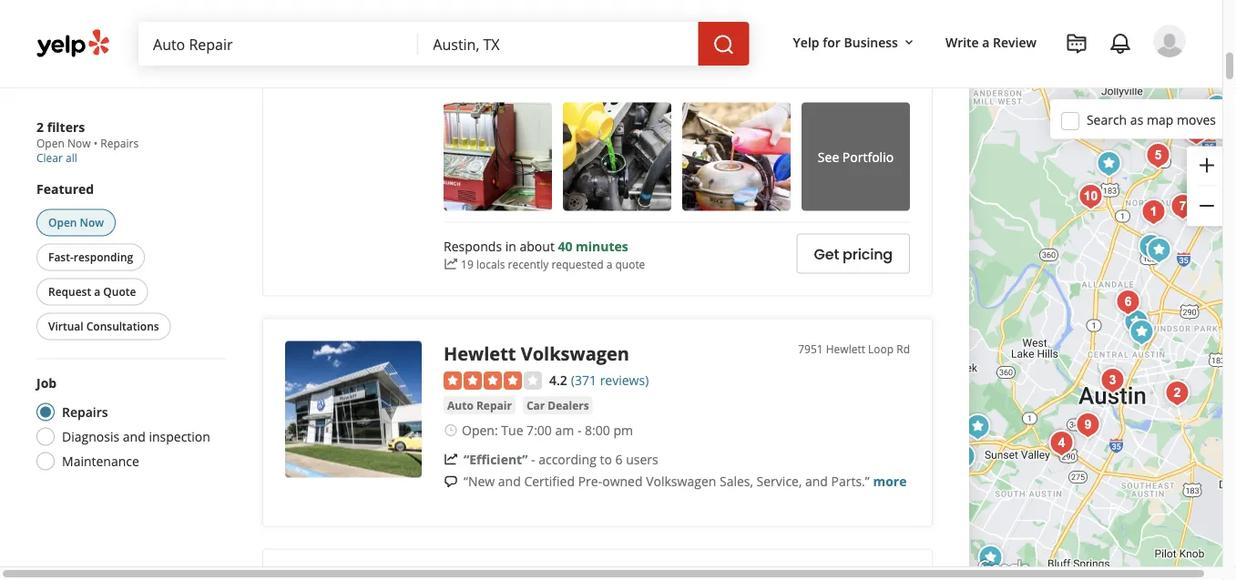 Task type: locate. For each thing, give the bounding box(es) containing it.
users
[[652, 9, 684, 26], [626, 451, 658, 468]]

0 vertical spatial a
[[982, 33, 990, 51]]

0 horizontal spatial 2
[[36, 118, 44, 135]]

0 vertical spatial more link
[[697, 67, 730, 85]]

a inside button
[[94, 284, 100, 299]]

0 vertical spatial 16 trending v2 image
[[444, 11, 458, 25]]

None field
[[153, 34, 404, 54], [433, 34, 684, 54]]

projects image
[[1066, 33, 1088, 55]]

7951 hewlett loop rd
[[798, 341, 910, 356]]

0 vertical spatial -
[[557, 9, 561, 26]]

open down filters
[[36, 136, 64, 151]]

quote
[[103, 284, 136, 299]]

am
[[555, 421, 574, 439]]

map region
[[891, 0, 1236, 580]]

0 horizontal spatial more
[[697, 67, 730, 85]]

locals
[[476, 256, 505, 271]]

hewlett volkswagen image
[[285, 341, 422, 478]]

"for
[[464, 31, 488, 48]]

1 vertical spatial now
[[80, 215, 104, 230]]

0 vertical spatial auto
[[819, 31, 847, 48]]

a left the quote
[[94, 284, 100, 299]]

"professional" - according to 2 users
[[464, 9, 684, 26]]

2 horizontal spatial -
[[577, 421, 582, 439]]

0 vertical spatial 16 speech v2 image
[[444, 33, 458, 48]]

(371 reviews) link
[[571, 369, 649, 389]]

yelp
[[793, 33, 819, 51]]

vick's expertune automotive image
[[1178, 114, 1215, 150], [1178, 114, 1215, 150]]

1 horizontal spatial auto
[[819, 31, 847, 48]]

2 horizontal spatial a
[[982, 33, 990, 51]]

according up 'shop'
[[564, 9, 622, 26]]

hackney auto truck & fleet service image
[[972, 540, 1009, 577]]

None search field
[[138, 22, 753, 66]]

0 horizontal spatial -
[[531, 451, 535, 468]]

16 speech v2 image down 16 trending v2 image
[[444, 475, 458, 489]]

see
[[818, 148, 839, 165]]

0 horizontal spatial more link
[[697, 67, 730, 85]]

years,
[[509, 31, 544, 48]]

0 vertical spatial volkswagen
[[521, 341, 629, 366]]

auto up "16 clock v2" image
[[447, 398, 473, 413]]

virtual
[[48, 319, 83, 334]]

0 vertical spatial dave's ultimate automotive image
[[1110, 284, 1146, 321]]

1836 mobile repair image
[[1073, 179, 1109, 215]]

group
[[1187, 146, 1227, 226]]

paint
[[586, 67, 617, 85]]

shop
[[596, 31, 626, 48]]

more
[[697, 67, 730, 85], [873, 472, 907, 490]]

open inside 2 filters open now • repairs clear all
[[36, 136, 64, 151]]

option group
[[31, 374, 226, 476]]

1 vertical spatial open
[[48, 215, 77, 230]]

responding
[[74, 250, 133, 265]]

request a quote
[[48, 284, 136, 299]]

see portfolio
[[818, 148, 894, 165]]

repair
[[530, 49, 566, 66]]

recently
[[508, 256, 549, 271]]

repairs up diagnosis
[[62, 404, 108, 421]]

auto repair link
[[444, 396, 515, 415]]

0 horizontal spatial to
[[600, 451, 612, 468]]

pricing
[[843, 244, 893, 264]]

virtual consultations button
[[36, 313, 171, 340]]

16 chevron down v2 image
[[902, 35, 916, 50]]

0 vertical spatial repairs
[[100, 136, 139, 151]]

16 trending v2 image left '"professional"'
[[444, 11, 458, 25]]

0 vertical spatial according
[[564, 9, 622, 26]]

users up been
[[652, 9, 684, 26]]

users right 6
[[626, 451, 658, 468]]

0 horizontal spatial volkswagen
[[521, 341, 629, 366]]

1 vertical spatial users
[[626, 451, 658, 468]]

auto up our
[[819, 31, 847, 48]]

Find text field
[[153, 34, 404, 54]]

dave's ultimate automotive image down frank's complete mobile auto care icon
[[1070, 407, 1106, 444]]

all right 'clear'
[[66, 150, 77, 165]]

1 vertical spatial 2
[[36, 118, 44, 135]]

to up has
[[626, 9, 638, 26]]

user actions element
[[778, 23, 1211, 135]]

all inside "for 30 years, lester's shop has been san marcos' one-stop auto shop. we do service, repair and maintenance on all makes and models. our services include: auto repair, paint and body,…"
[[695, 49, 709, 66]]

repairs right •
[[100, 136, 139, 151]]

luu auto repair image
[[1165, 189, 1201, 225]]

according for "efficient"
[[538, 451, 597, 468]]

1 none field from the left
[[153, 34, 404, 54]]

marcos'
[[713, 31, 759, 48]]

0 vertical spatial open
[[36, 136, 64, 151]]

1 horizontal spatial a
[[606, 256, 612, 271]]

loop
[[868, 341, 894, 356]]

16 speech v2 image left "for
[[444, 33, 458, 48]]

- for "efficient"
[[531, 451, 535, 468]]

has
[[630, 31, 651, 48]]

search as map moves
[[1087, 111, 1216, 128]]

we
[[886, 31, 905, 48]]

0 horizontal spatial a
[[94, 284, 100, 299]]

now up fast-responding
[[80, 215, 104, 230]]

responds in about 40 minutes
[[444, 237, 628, 254]]

three points automotive image
[[1199, 89, 1236, 126]]

lester's
[[547, 31, 593, 48]]

open down featured
[[48, 215, 77, 230]]

1 horizontal spatial all
[[695, 49, 709, 66]]

1 horizontal spatial more link
[[873, 472, 907, 490]]

16 trending v2 image
[[444, 11, 458, 25], [444, 257, 458, 271]]

pre-
[[578, 472, 602, 490]]

more link
[[697, 67, 730, 85], [873, 472, 907, 490]]

- up lester's
[[557, 9, 561, 26]]

makes
[[712, 49, 751, 66]]

1 vertical spatial volkswagen
[[646, 472, 716, 490]]

moves
[[1177, 111, 1216, 128]]

car dealers link
[[523, 396, 593, 415]]

write
[[945, 33, 979, 51]]

for
[[823, 33, 841, 51]]

and left parts."
[[805, 472, 828, 490]]

dave's ultimate automotive image
[[1110, 284, 1146, 321], [1070, 407, 1106, 444]]

2 left filters
[[36, 118, 44, 135]]

a right write
[[982, 33, 990, 51]]

review
[[993, 33, 1037, 51]]

write a review
[[945, 33, 1037, 51]]

hewlett right 7951
[[826, 341, 865, 356]]

2 none field from the left
[[433, 34, 684, 54]]

repair,
[[544, 67, 583, 85]]

more link for "new and certified pre-owned volkswagen sales, service, and parts."
[[873, 472, 907, 490]]

0 vertical spatial more
[[697, 67, 730, 85]]

1 vertical spatial auto
[[447, 398, 473, 413]]

open:
[[462, 421, 498, 439]]

1 horizontal spatial none field
[[433, 34, 684, 54]]

- up certified
[[531, 451, 535, 468]]

0 horizontal spatial all
[[66, 150, 77, 165]]

see portfolio link
[[802, 102, 910, 211]]

1 horizontal spatial -
[[557, 9, 561, 26]]

2 up has
[[641, 9, 648, 26]]

according up certified
[[538, 451, 597, 468]]

0 vertical spatial all
[[695, 49, 709, 66]]

1 vertical spatial dave's ultimate automotive image
[[1070, 407, 1106, 444]]

auto repair button
[[444, 396, 515, 415]]

to for 6
[[600, 451, 612, 468]]

maintenance
[[62, 453, 139, 470]]

all
[[695, 49, 709, 66], [66, 150, 77, 165]]

2 vertical spatial -
[[531, 451, 535, 468]]

parts."
[[831, 472, 870, 490]]

0 vertical spatial now
[[67, 136, 91, 151]]

in
[[505, 237, 516, 254]]

1 horizontal spatial to
[[626, 9, 638, 26]]

luxury auto works - austin image
[[1141, 232, 1177, 269]]

clear all link
[[36, 150, 77, 165]]

service,
[[482, 49, 527, 66]]

0 horizontal spatial none field
[[153, 34, 404, 54]]

more link down makes
[[697, 67, 730, 85]]

repairs inside 2 filters open now • repairs clear all
[[100, 136, 139, 151]]

more right parts."
[[873, 472, 907, 490]]

0 horizontal spatial auto
[[447, 398, 473, 413]]

about
[[520, 237, 555, 254]]

1 16 speech v2 image from the top
[[444, 33, 458, 48]]

all right on
[[695, 49, 709, 66]]

1 horizontal spatial more
[[873, 472, 907, 490]]

(371
[[571, 371, 597, 388]]

0 vertical spatial to
[[626, 9, 638, 26]]

volkswagen left sales,
[[646, 472, 716, 490]]

and down one-
[[754, 49, 777, 66]]

0 horizontal spatial hewlett
[[444, 341, 516, 366]]

consultations
[[86, 319, 159, 334]]

1 vertical spatial repairs
[[62, 404, 108, 421]]

more link right parts."
[[873, 472, 907, 490]]

and down the "efficient"
[[498, 472, 521, 490]]

on
[[676, 49, 692, 66]]

fast-
[[48, 250, 74, 265]]

notifications image
[[1109, 33, 1131, 55]]

"for 30 years, lester's shop has been san marcos' one-stop auto shop. we do service, repair and maintenance on all makes and models. our services include: auto repair, paint and body,…"
[[464, 31, 905, 85]]

auto inside "for 30 years, lester's shop has been san marcos' one-stop auto shop. we do service, repair and maintenance on all makes and models. our services include: auto repair, paint and body,…"
[[819, 31, 847, 48]]

1 vertical spatial more link
[[873, 472, 907, 490]]

- right am
[[577, 421, 582, 439]]

2
[[641, 9, 648, 26], [36, 118, 44, 135]]

4.2 star rating image
[[444, 372, 542, 390]]

to
[[626, 9, 638, 26], [600, 451, 612, 468]]

0 vertical spatial users
[[652, 9, 684, 26]]

a down minutes
[[606, 256, 612, 271]]

more down makes
[[697, 67, 730, 85]]

dealers
[[548, 398, 589, 413]]

now
[[67, 136, 91, 151], [80, 215, 104, 230]]

2 16 speech v2 image from the top
[[444, 475, 458, 489]]

Near text field
[[433, 34, 684, 54]]

according
[[564, 9, 622, 26], [538, 451, 597, 468]]

2 vertical spatial a
[[94, 284, 100, 299]]

all tune and lube total car care image
[[1140, 138, 1176, 174]]

16 speech v2 image
[[444, 33, 458, 48], [444, 475, 458, 489]]

"efficient" - according to 6 users
[[464, 451, 658, 468]]

virtual consultations
[[48, 319, 159, 334]]

1 vertical spatial according
[[538, 451, 597, 468]]

8:00
[[585, 421, 610, 439]]

1 horizontal spatial 2
[[641, 9, 648, 26]]

1 vertical spatial to
[[600, 451, 612, 468]]

according for "professional"
[[564, 9, 622, 26]]

and
[[569, 49, 592, 66], [754, 49, 777, 66], [620, 67, 643, 85], [123, 428, 146, 445], [498, 472, 521, 490], [805, 472, 828, 490]]

16 trending v2 image left 19
[[444, 257, 458, 271]]

dave's ultimate automotive image down german auto center image
[[1110, 284, 1146, 321]]

volkswagen up (371
[[521, 341, 629, 366]]

"professional"
[[464, 9, 554, 26]]

1 vertical spatial all
[[66, 150, 77, 165]]

16 trending v2 image
[[444, 452, 458, 467]]

quote
[[615, 256, 645, 271]]

hewlett up 4.2 star rating image
[[444, 341, 516, 366]]

7:00
[[527, 421, 552, 439]]

1 vertical spatial 16 speech v2 image
[[444, 475, 458, 489]]

1 vertical spatial 16 trending v2 image
[[444, 257, 458, 271]]

now left •
[[67, 136, 91, 151]]

1 horizontal spatial hewlett
[[826, 341, 865, 356]]

services
[[857, 49, 904, 66]]

reviews)
[[600, 371, 649, 388]]

a for review
[[982, 33, 990, 51]]

to left 6
[[600, 451, 612, 468]]

greg r. image
[[1153, 25, 1186, 57]]



Task type: vqa. For each thing, say whether or not it's contained in the screenshot.
Select your rating
no



Task type: describe. For each thing, give the bounding box(es) containing it.
clear
[[36, 150, 63, 165]]

6
[[615, 451, 623, 468]]

sales,
[[720, 472, 753, 490]]

open now button
[[36, 209, 116, 236]]

oil changers & repair image
[[1091, 146, 1127, 182]]

(371 reviews)
[[571, 371, 649, 388]]

40
[[558, 237, 572, 254]]

tue
[[501, 421, 523, 439]]

more link for "for 30 years, lester's shop has been san marcos' one-stop auto shop. we do service, repair and maintenance on all makes and models. our services include: auto repair, paint and body,…"
[[697, 67, 730, 85]]

rd
[[896, 341, 910, 356]]

yelp for business button
[[786, 25, 924, 58]]

30
[[491, 31, 505, 48]]

body,…"
[[646, 67, 693, 85]]

map
[[1147, 111, 1174, 128]]

and up maintenance
[[123, 428, 146, 445]]

request
[[48, 284, 91, 299]]

auto repair
[[447, 398, 512, 413]]

open now
[[48, 215, 104, 230]]

users for - according to 6 users
[[626, 451, 658, 468]]

to for 2
[[626, 9, 638, 26]]

all inside 2 filters open now • repairs clear all
[[66, 150, 77, 165]]

•
[[94, 136, 98, 151]]

1 horizontal spatial volkswagen
[[646, 472, 716, 490]]

service,
[[757, 472, 802, 490]]

stop
[[789, 31, 815, 48]]

do
[[464, 49, 479, 66]]

1 vertical spatial more
[[873, 472, 907, 490]]

goodyear auto service image
[[1124, 314, 1160, 351]]

get pricing button
[[797, 234, 910, 274]]

frank's complete mobile auto care image
[[1094, 363, 1131, 399]]

maintenance
[[595, 49, 673, 66]]

7951
[[798, 341, 823, 356]]

business
[[844, 33, 898, 51]]

featured group
[[33, 180, 226, 344]]

owned
[[602, 472, 643, 490]]

0 horizontal spatial dave's ultimate automotive image
[[1070, 407, 1106, 444]]

2 hewlett from the left
[[826, 341, 865, 356]]

auto
[[513, 67, 541, 85]]

diagnosis and inspection
[[62, 428, 210, 445]]

shop.
[[850, 31, 883, 48]]

as
[[1130, 111, 1143, 128]]

1 16 trending v2 image from the top
[[444, 11, 458, 25]]

16 clock v2 image
[[444, 423, 458, 438]]

car dealers
[[526, 398, 589, 413]]

request a quote button
[[36, 278, 148, 306]]

job
[[36, 374, 57, 392]]

get
[[814, 244, 839, 264]]

been
[[654, 31, 684, 48]]

none field near
[[433, 34, 684, 54]]

one-
[[762, 31, 789, 48]]

2 16 trending v2 image from the top
[[444, 257, 458, 271]]

responds
[[444, 237, 502, 254]]

0 vertical spatial 2
[[641, 9, 648, 26]]

none field find
[[153, 34, 404, 54]]

write a review link
[[938, 25, 1044, 58]]

4.2 link
[[549, 369, 567, 389]]

option group containing job
[[31, 374, 226, 476]]

diagnosis
[[62, 428, 119, 445]]

4.2
[[549, 371, 567, 388]]

requested
[[551, 256, 603, 271]]

19
[[461, 256, 474, 271]]

zoom in image
[[1196, 154, 1218, 176]]

nubrakes mobile brake repair image
[[1118, 304, 1155, 341]]

hewlett volkswagen link
[[444, 341, 629, 366]]

our
[[831, 49, 854, 66]]

car
[[526, 398, 545, 413]]

2 inside 2 filters open now • repairs clear all
[[36, 118, 44, 135]]

16 speech v2 image for "new and certified pre-owned volkswagen sales, service, and parts."
[[444, 475, 458, 489]]

auto tek image
[[1043, 425, 1080, 462]]

models.
[[780, 49, 827, 66]]

german auto center image
[[1133, 229, 1169, 265]]

fast-responding button
[[36, 244, 145, 271]]

- for "professional"
[[557, 9, 561, 26]]

juke auto image
[[1159, 375, 1196, 412]]

get pricing
[[814, 244, 893, 264]]

google image
[[974, 557, 1034, 580]]

open inside button
[[48, 215, 77, 230]]

a for quote
[[94, 284, 100, 299]]

and down maintenance
[[620, 67, 643, 85]]

1 vertical spatial -
[[577, 421, 582, 439]]

now inside button
[[80, 215, 104, 230]]

now inside 2 filters open now • repairs clear all
[[67, 136, 91, 151]]

1 horizontal spatial dave's ultimate automotive image
[[1110, 284, 1146, 321]]

include:
[[464, 67, 510, 85]]

1 vertical spatial a
[[606, 256, 612, 271]]

fast-responding
[[48, 250, 133, 265]]

pm
[[613, 421, 633, 439]]

2 filters open now • repairs clear all
[[36, 118, 139, 165]]

1 hewlett from the left
[[444, 341, 516, 366]]

inspection
[[149, 428, 210, 445]]

"efficient"
[[464, 451, 528, 468]]

auto inside button
[[447, 398, 473, 413]]

buddha's garage image
[[1135, 194, 1172, 230]]

san
[[687, 31, 709, 48]]

search
[[1087, 111, 1127, 128]]

yelp for business
[[793, 33, 898, 51]]

portfolio
[[842, 148, 894, 165]]

search image
[[713, 34, 735, 56]]

lifetime automotive image
[[945, 439, 981, 475]]

filters
[[47, 118, 85, 135]]

users for - according to 2 users
[[652, 9, 684, 26]]

southwest autobody image
[[960, 409, 996, 445]]

featured
[[36, 180, 94, 198]]

zoom out image
[[1196, 195, 1218, 217]]

auto tek image
[[1043, 425, 1080, 462]]

"new and certified pre-owned volkswagen sales, service, and parts." more
[[464, 472, 907, 490]]

open: tue 7:00 am - 8:00 pm
[[462, 421, 633, 439]]

instant car fix image
[[1187, 186, 1224, 222]]

minutes
[[576, 237, 628, 254]]

and down lester's
[[569, 49, 592, 66]]

16 speech v2 image for "for 30 years, lester's shop has been san marcos' one-stop auto shop. we do service, repair and maintenance on all makes and models. our services include: auto repair, paint and body,…"
[[444, 33, 458, 48]]



